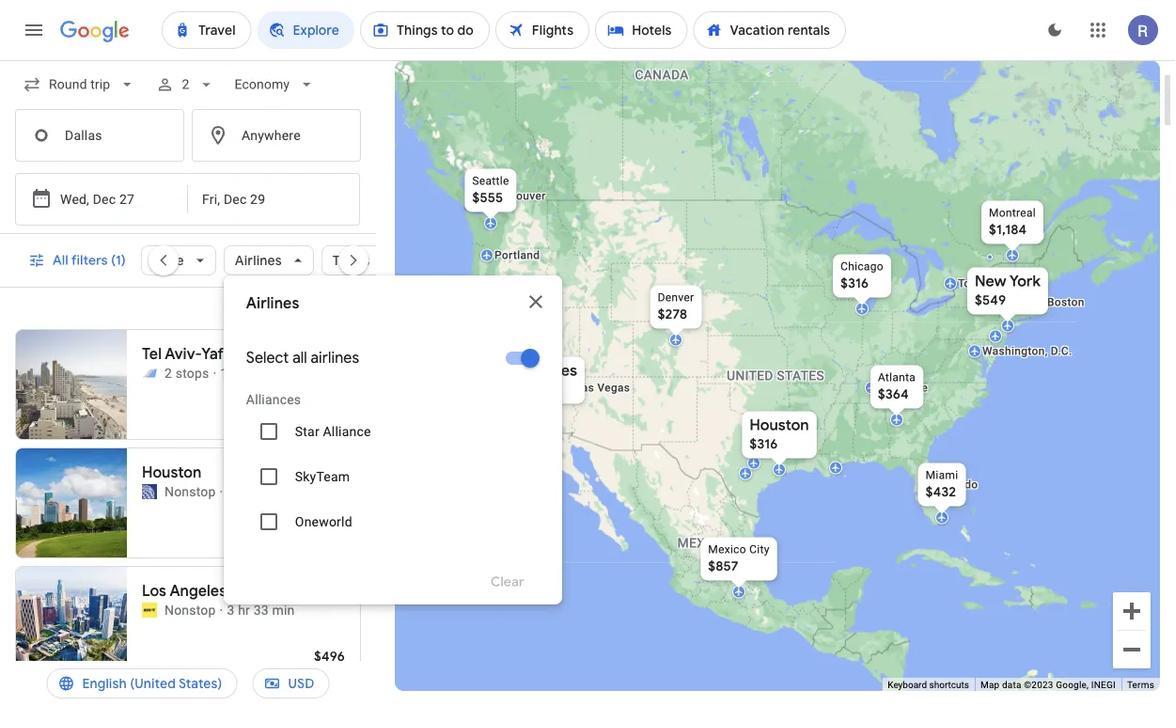 Task type: locate. For each thing, give the bounding box(es) containing it.
seattle $555
[[472, 174, 509, 206]]

data
[[1002, 679, 1022, 691]]

min right 40
[[273, 365, 296, 381]]

0 vertical spatial 2
[[182, 77, 189, 92]]

los angeles
[[493, 361, 577, 380], [142, 582, 227, 601]]

d.c.
[[1051, 345, 1073, 358]]

filters
[[71, 252, 108, 269]]

english
[[82, 675, 127, 692]]

0 horizontal spatial houston
[[142, 463, 202, 482]]

None field
[[15, 68, 144, 102], [227, 68, 323, 102], [15, 68, 144, 102], [227, 68, 323, 102]]

min right 33
[[272, 602, 295, 618]]

1 vertical spatial angeles
[[170, 582, 227, 601]]

mexico
[[678, 535, 727, 551], [708, 543, 747, 556]]

2
[[182, 77, 189, 92], [165, 365, 172, 381]]

airlines
[[235, 252, 282, 269], [246, 294, 299, 313]]

0 horizontal spatial 2
[[165, 365, 172, 381]]

1 vertical spatial los angeles
[[142, 582, 227, 601]]

san francisco
[[497, 360, 572, 373]]

mexico for mexico
[[678, 535, 727, 551]]

montreal
[[989, 206, 1036, 220]]

1 horizontal spatial houston
[[750, 416, 809, 435]]

$364
[[878, 386, 909, 403]]

aviv-
[[165, 345, 201, 364]]

angeles up 'states)'
[[170, 582, 227, 601]]

nonstop left '1'
[[165, 484, 216, 499]]

united image
[[142, 484, 157, 499]]

1 vertical spatial hr
[[238, 484, 250, 499]]

los left francisco
[[493, 361, 517, 380]]

$316 inside chicago $316
[[841, 275, 869, 292]]

houston up 316 us dollars text field at the right bottom of page
[[750, 416, 809, 435]]

hr right the 18
[[239, 365, 251, 381]]

los inside button
[[493, 361, 517, 380]]

1 vertical spatial 2
[[165, 365, 172, 381]]

hr right '1'
[[238, 484, 250, 499]]

seattle
[[472, 174, 509, 188]]

1 vertical spatial min
[[272, 484, 295, 499]]

 image
[[213, 364, 217, 383], [220, 482, 223, 501], [220, 601, 223, 620]]

alliance
[[323, 424, 371, 439]]

about these results
[[235, 304, 338, 317]]

1 vertical spatial houston
[[142, 463, 202, 482]]

1 horizontal spatial angeles
[[520, 361, 577, 380]]

1 horizontal spatial 2
[[182, 77, 189, 92]]

google,
[[1056, 679, 1089, 691]]

usd button
[[252, 661, 330, 706]]

air canada, lufthansa, and united image
[[142, 366, 157, 381]]

mexico inside mexico city $857
[[708, 543, 747, 556]]

houston up united image
[[142, 463, 202, 482]]

1 horizontal spatial $316
[[841, 275, 869, 292]]

2 inside 2 'popup button'
[[182, 77, 189, 92]]

atlanta
[[878, 371, 916, 384]]

$316 for chicago
[[841, 275, 869, 292]]

san
[[497, 360, 517, 373]]

 image for los angeles
[[220, 601, 223, 620]]

Where to? text field
[[192, 109, 361, 162]]

1 horizontal spatial los angeles
[[493, 361, 577, 380]]

mexico city $857
[[708, 543, 770, 575]]

skyteam
[[295, 469, 350, 484]]

$316 down chicago on the top right of page
[[841, 275, 869, 292]]

los angeles up spirit image
[[142, 582, 227, 601]]

hr for tel aviv-yafo
[[239, 365, 251, 381]]

star
[[295, 424, 320, 439]]

angeles up las
[[520, 361, 577, 380]]

 image left the 18
[[213, 364, 217, 383]]

angeles
[[520, 361, 577, 380], [170, 582, 227, 601]]

$555
[[472, 189, 503, 206]]

17
[[254, 484, 269, 499]]

40
[[254, 365, 270, 381]]

nonstop left 3
[[165, 602, 216, 618]]

city
[[750, 543, 770, 556]]

$316 down united states
[[750, 436, 778, 453]]

nashville
[[879, 381, 928, 394]]

 image left 3
[[220, 601, 223, 620]]

1 vertical spatial los
[[142, 582, 166, 601]]

0 vertical spatial min
[[273, 365, 296, 381]]

min right 17
[[272, 484, 295, 499]]

None text field
[[15, 109, 184, 162]]

min for los angeles
[[272, 602, 295, 618]]

0 vertical spatial nonstop
[[165, 484, 216, 499]]

316 US dollars text field
[[750, 436, 778, 453]]

18
[[220, 365, 235, 381]]

0 horizontal spatial angeles
[[170, 582, 227, 601]]

1 vertical spatial $316
[[750, 436, 778, 453]]

2923 US dollars text field
[[304, 411, 345, 428]]

spirit image
[[142, 603, 157, 618]]

 image for houston
[[220, 482, 223, 501]]

0 vertical spatial angeles
[[520, 361, 577, 380]]

0 vertical spatial $316
[[841, 275, 869, 292]]

airlines up about
[[235, 252, 282, 269]]

2 vertical spatial hr
[[238, 602, 250, 618]]

(1)
[[111, 252, 126, 269]]

0 vertical spatial los angeles
[[493, 361, 577, 380]]

airlines down 'airlines' popup button
[[246, 294, 299, 313]]

0 vertical spatial los
[[493, 361, 517, 380]]

0 vertical spatial airlines
[[235, 252, 282, 269]]

1 vertical spatial  image
[[220, 482, 223, 501]]

2 stops
[[165, 365, 209, 381]]

Departure text field
[[60, 174, 147, 225]]

0 vertical spatial hr
[[239, 365, 251, 381]]

oneworld
[[295, 514, 352, 529]]

toronto
[[958, 277, 999, 290]]

1 horizontal spatial los
[[493, 361, 517, 380]]

2 for 2 stops
[[165, 365, 172, 381]]

 image left '1'
[[220, 482, 223, 501]]

map
[[981, 679, 1000, 691]]

1 nonstop from the top
[[165, 484, 216, 499]]

houston for houston
[[142, 463, 202, 482]]

$278
[[658, 306, 688, 323]]

change appearance image
[[1033, 8, 1078, 53]]

$316
[[841, 275, 869, 292], [750, 436, 778, 453]]

2 vertical spatial min
[[272, 602, 295, 618]]

0 vertical spatial  image
[[213, 364, 217, 383]]

$316 for houston
[[750, 436, 778, 453]]

los up spirit image
[[142, 582, 166, 601]]

$316 inside houston $316
[[750, 436, 778, 453]]

united
[[727, 368, 774, 383]]

432 US dollars text field
[[926, 484, 957, 501]]

min
[[273, 365, 296, 381], [272, 484, 295, 499], [272, 602, 295, 618]]

3
[[227, 602, 235, 618]]

keyboard
[[888, 679, 927, 691]]

hr right 3
[[238, 602, 250, 618]]

los
[[493, 361, 517, 380], [142, 582, 166, 601]]

2 vertical spatial  image
[[220, 601, 223, 620]]

houston inside map region
[[750, 416, 809, 435]]

2 nonstop from the top
[[165, 602, 216, 618]]

min for tel aviv-yafo
[[273, 365, 296, 381]]

0 horizontal spatial $316
[[750, 436, 778, 453]]

las
[[575, 381, 594, 394]]

0 vertical spatial houston
[[750, 416, 809, 435]]

$857
[[708, 558, 739, 575]]

1
[[227, 484, 235, 499]]

orlando
[[937, 478, 978, 491]]

about
[[235, 304, 266, 317]]

terms
[[1127, 679, 1155, 691]]

364 US dollars text field
[[878, 386, 909, 403]]

star alliance
[[295, 424, 371, 439]]

los angeles up las
[[493, 361, 577, 380]]

1 vertical spatial nonstop
[[165, 602, 216, 618]]

nonstop
[[165, 484, 216, 499], [165, 602, 216, 618]]

all filters (1)
[[53, 252, 126, 269]]



Task type: describe. For each thing, give the bounding box(es) containing it.
(united
[[130, 675, 176, 692]]

times button
[[321, 238, 402, 283]]

1 hr 17 min
[[227, 484, 295, 499]]

times
[[333, 252, 370, 269]]

these
[[269, 304, 299, 317]]

857 US dollars text field
[[708, 558, 739, 575]]

map region
[[355, 0, 1175, 706]]

yafo
[[201, 345, 233, 364]]

new york $549
[[975, 272, 1041, 309]]

keyboard shortcuts button
[[888, 679, 969, 692]]

denver $278
[[658, 291, 694, 323]]

hr for houston
[[238, 484, 250, 499]]

las vegas
[[575, 381, 630, 394]]

nonstop for houston
[[165, 484, 216, 499]]

next image
[[331, 238, 376, 283]]

results
[[302, 304, 338, 317]]

usd
[[288, 675, 315, 692]]

york
[[1010, 272, 1041, 291]]

chicago $316
[[841, 260, 884, 292]]

alliances
[[246, 392, 301, 407]]

keyboard shortcuts
[[888, 679, 969, 691]]

francisco
[[521, 360, 572, 373]]

miami
[[926, 469, 959, 482]]

inegi
[[1092, 679, 1116, 691]]

price
[[152, 252, 184, 269]]

stops
[[176, 365, 209, 381]]

$432
[[926, 484, 957, 501]]

main menu image
[[23, 19, 45, 41]]

price button
[[141, 238, 216, 283]]

©2023
[[1024, 679, 1054, 691]]

close dialog image
[[525, 291, 547, 313]]

3 hr 33 min
[[227, 602, 295, 618]]

2 for 2
[[182, 77, 189, 92]]

english (united states) button
[[47, 661, 237, 706]]

filters form
[[0, 60, 376, 234]]

los angeles inside button
[[493, 361, 577, 380]]

terms link
[[1127, 679, 1155, 691]]

chicago
[[841, 260, 884, 273]]

loading results progress bar
[[0, 60, 1175, 64]]

states
[[777, 368, 825, 383]]

$549
[[975, 292, 1006, 309]]

atlanta $364
[[878, 371, 916, 403]]

278 US dollars text field
[[658, 306, 688, 323]]

33
[[254, 602, 269, 618]]

houston for houston $316
[[750, 416, 809, 435]]

2 button
[[148, 62, 223, 107]]

hr for los angeles
[[238, 602, 250, 618]]

portland
[[495, 249, 540, 262]]

map data ©2023 google, inegi
[[981, 679, 1116, 691]]

select
[[246, 348, 289, 368]]

houston $316
[[750, 416, 809, 453]]

all filters (1) button
[[17, 238, 141, 283]]

united states
[[727, 368, 825, 383]]

tel aviv-yafo
[[142, 345, 233, 364]]

 image for tel aviv-yafo
[[213, 364, 217, 383]]

airlines inside 'airlines' popup button
[[235, 252, 282, 269]]

0 horizontal spatial los angeles
[[142, 582, 227, 601]]

montreal $1,184
[[989, 206, 1036, 238]]

$1,184
[[989, 221, 1027, 238]]

1 vertical spatial airlines
[[246, 294, 299, 313]]

select all airlines
[[246, 348, 359, 368]]

316 US dollars text field
[[841, 275, 869, 292]]

549 US dollars text field
[[975, 292, 1006, 309]]

min for houston
[[272, 484, 295, 499]]

vegas
[[597, 381, 630, 394]]

all
[[53, 252, 68, 269]]

washington,
[[983, 345, 1048, 358]]

miami $432
[[926, 469, 959, 501]]

airlines button
[[224, 238, 314, 283]]

Return text field
[[202, 174, 296, 225]]

mexico for mexico city $857
[[708, 543, 747, 556]]

vancouver
[[490, 189, 546, 203]]

$496
[[314, 648, 345, 665]]

1184 US dollars text field
[[989, 221, 1027, 238]]

18 hr 40 min
[[220, 365, 296, 381]]

tel
[[142, 345, 162, 364]]

states)
[[179, 675, 222, 692]]

previous image
[[141, 238, 186, 283]]

496 US dollars text field
[[314, 648, 345, 665]]

boston
[[1048, 296, 1085, 309]]

airlines
[[311, 348, 359, 368]]

555 US dollars text field
[[472, 189, 503, 206]]

$2,923
[[304, 411, 345, 428]]

denver
[[658, 291, 694, 304]]

nonstop for los angeles
[[165, 602, 216, 618]]

0 horizontal spatial los
[[142, 582, 166, 601]]

new
[[975, 272, 1007, 291]]

los angeles button
[[481, 353, 589, 415]]

washington, d.c.
[[983, 345, 1073, 358]]

angeles inside button
[[520, 361, 577, 380]]

english (united states)
[[82, 675, 222, 692]]

all
[[293, 348, 307, 368]]

canada
[[635, 67, 689, 83]]

shortcuts
[[930, 679, 969, 691]]



Task type: vqa. For each thing, say whether or not it's contained in the screenshot.


